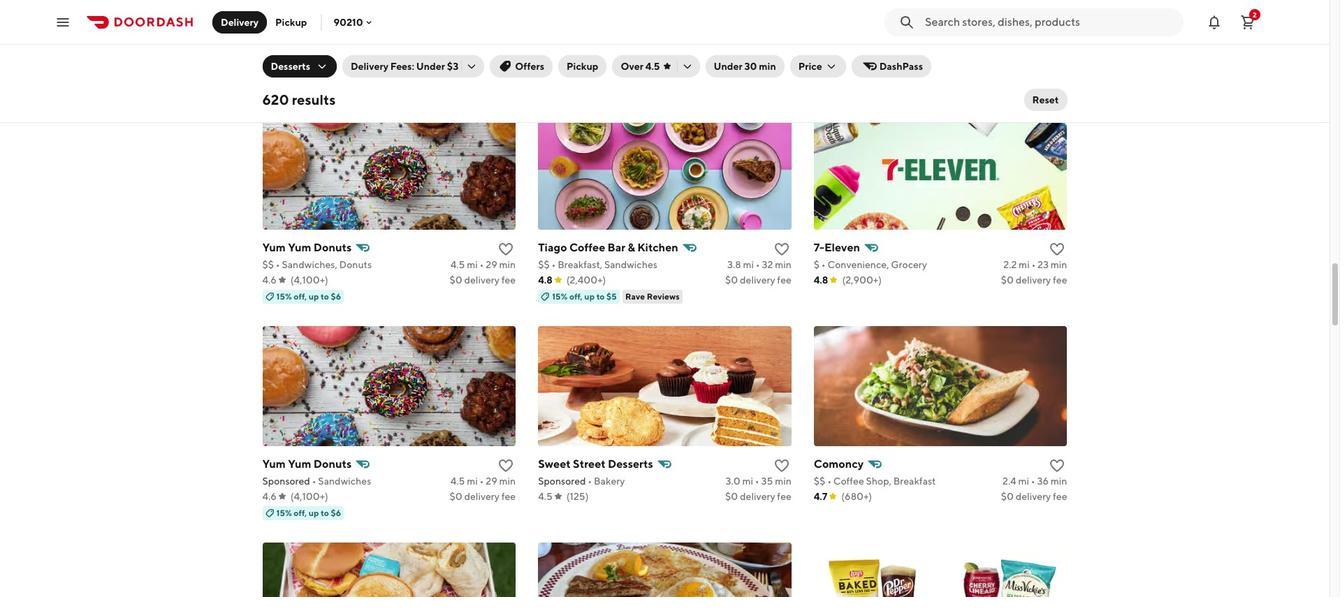 Task type: vqa. For each thing, say whether or not it's contained in the screenshot.
SPONSORED • BAKERY at the bottom of the page
yes



Task type: describe. For each thing, give the bounding box(es) containing it.
620 results
[[262, 92, 336, 108]]

1.9
[[453, 42, 465, 54]]

click to add this store to your saved list image up 2.4 mi • 36 min
[[1049, 458, 1066, 474]]

mi for $$ • bakery, cakes
[[1019, 42, 1030, 54]]

1 yum yum donuts from the top
[[262, 241, 352, 254]]

2 button
[[1234, 8, 1262, 36]]

salads
[[597, 42, 626, 54]]

click to add this store to your saved list image for eleven
[[1049, 241, 1066, 258]]

3.8 mi • 32 min
[[728, 259, 792, 270]]

click to add this store to your saved list image for street
[[773, 458, 790, 474]]

15% down sandwiches,
[[276, 291, 292, 302]]

sweet street desserts
[[538, 458, 653, 471]]

0 vertical spatial pickup button
[[267, 11, 315, 33]]

click to add this store to your saved list image for tiago coffee bar & kitchen
[[773, 241, 790, 258]]

under inside under 30 min button
[[714, 61, 743, 72]]

$$ for yum yum donuts
[[262, 259, 274, 270]]

delivery for delivery
[[221, 16, 259, 28]]

$$ • bakery, cakes
[[814, 42, 896, 54]]

mi for $ • convenience, grocery
[[1019, 259, 1030, 270]]

1 horizontal spatial pickup button
[[558, 55, 607, 78]]

sandwiches,
[[282, 259, 337, 270]]

mi for $$ • burgers, salads
[[742, 42, 753, 54]]

up down (2,400+)
[[584, 291, 595, 302]]

4.7 for $$ • coffee shop, breakfast
[[814, 491, 828, 502]]

2.4
[[1003, 476, 1017, 487]]

sponsored for yum
[[262, 476, 310, 487]]

$$ • sandwiches, donuts
[[262, 259, 372, 270]]

reset
[[1033, 94, 1059, 106]]

3.8 for 3.8 mi • 32 min
[[728, 259, 741, 270]]

$ • convenience, grocery
[[814, 259, 927, 270]]

burgers,
[[558, 42, 595, 54]]

tiago coffee bar & kitchen
[[538, 241, 678, 254]]

35
[[761, 476, 773, 487]]

off, down "sponsored • sandwiches"
[[294, 508, 307, 518]]

(4,500+)
[[566, 58, 607, 69]]

(680+)
[[842, 491, 872, 502]]

2 (4,100+) from the top
[[291, 491, 328, 502]]

$$ for starbucks
[[262, 42, 274, 54]]

(2,400+)
[[567, 274, 606, 286]]

delivery button
[[212, 11, 267, 33]]

$$ up 4.4
[[538, 42, 550, 54]]

desserts button
[[262, 55, 337, 78]]

(125)
[[567, 491, 589, 502]]

$​0 for click to add this store to your saved list icon associated with yum
[[450, 491, 462, 502]]

price
[[799, 61, 822, 72]]

1 under from the left
[[416, 61, 445, 72]]

(371)
[[291, 58, 312, 69]]

to down (2,400+)
[[597, 291, 605, 302]]

$$ • breakfast, sandwiches
[[538, 259, 657, 270]]

$​0 for click to add this store to your saved list icon on top of 2.4 mi • 36 min
[[1001, 491, 1014, 502]]

open menu image
[[55, 14, 71, 30]]

desserts inside button
[[271, 61, 310, 72]]

(5,100+)
[[842, 58, 880, 69]]

15% down (2,400+)
[[552, 291, 568, 302]]

over 4.5
[[621, 61, 660, 72]]

cakes
[[868, 42, 896, 54]]

under 30 min button
[[705, 55, 785, 78]]

eleven
[[825, 241, 860, 254]]

mi for $$ • coffee shop, breakfast
[[1019, 476, 1029, 487]]

under 30 min
[[714, 61, 776, 72]]

4.5 inside over 4.5 button
[[646, 61, 660, 72]]

2.4 mi • 36 min
[[1003, 476, 1067, 487]]

&
[[628, 241, 635, 254]]

Store search: begin typing to search for stores available on DoorDash text field
[[925, 14, 1175, 30]]

breakfast,
[[558, 259, 603, 270]]

kitchen
[[638, 241, 678, 254]]

36
[[1037, 476, 1049, 487]]

4.7 for $$ • bakery, cakes
[[814, 58, 828, 69]]

$$ • coffee shop, breakfast
[[814, 476, 936, 487]]

bakery
[[594, 476, 625, 487]]

3 items, open order cart image
[[1240, 14, 1257, 30]]

2 4.6 from the top
[[262, 491, 277, 502]]

min for $$ • coffee, cafe
[[499, 42, 516, 54]]

sponsored • bakery
[[538, 476, 625, 487]]

street
[[573, 458, 606, 471]]

$$ • burgers, salads
[[538, 42, 626, 54]]

7-
[[814, 241, 825, 254]]

23 for starbucks
[[486, 42, 497, 54]]

donuts for click to add this store to your saved list image associated with yum yum donuts
[[314, 241, 352, 254]]

bar
[[608, 241, 626, 254]]

to for click to add this store to your saved list image associated with yum yum donuts
[[321, 291, 329, 302]]

$3
[[447, 61, 459, 72]]

$​0 for click to add this store to your saved list icon corresponding to street
[[725, 491, 738, 502]]

min inside button
[[759, 61, 776, 72]]

7-eleven
[[814, 241, 860, 254]]

30 inside button
[[745, 61, 757, 72]]

32 for 4.0 mi • 32 min
[[1038, 42, 1049, 54]]

starbucks
[[262, 24, 314, 37]]

1 4.5 mi • 29 min from the top
[[451, 259, 516, 270]]

off, down (2,400+)
[[570, 291, 583, 302]]

pickup for the top pickup button
[[275, 16, 307, 28]]

3.0
[[726, 476, 741, 487]]

comoncy
[[814, 458, 864, 471]]



Task type: locate. For each thing, give the bounding box(es) containing it.
2 29 from the top
[[486, 476, 497, 487]]

2 yum yum donuts from the top
[[262, 458, 352, 471]]

1 vertical spatial 32
[[762, 259, 773, 270]]

0 vertical spatial 4.6
[[262, 274, 277, 286]]

2 sponsored from the left
[[538, 476, 586, 487]]

over
[[621, 61, 644, 72]]

4.6 down $$ • sandwiches, donuts
[[262, 274, 277, 286]]

4.8 for 7-
[[814, 274, 828, 286]]

2.2
[[1004, 259, 1017, 270]]

1 vertical spatial coffee
[[834, 476, 864, 487]]

(4,100+) down "sponsored • sandwiches"
[[291, 491, 328, 502]]

$6
[[331, 291, 341, 302], [331, 508, 341, 518]]

$$ down the comoncy
[[814, 476, 826, 487]]

$​0 for eleven's click to add this store to your saved list icon
[[1001, 274, 1014, 286]]

1 horizontal spatial coffee
[[834, 476, 864, 487]]

0 horizontal spatial under
[[416, 61, 445, 72]]

4.8 down the $
[[814, 274, 828, 286]]

notification bell image
[[1206, 14, 1223, 30]]

offers button
[[490, 55, 553, 78]]

3.8 mi • 30 min
[[726, 42, 792, 54]]

$6 down "sponsored • sandwiches"
[[331, 508, 341, 518]]

click to add this store to your saved list image for yum
[[498, 458, 514, 474]]

4.8
[[538, 274, 553, 286], [814, 274, 828, 286]]

4.0 mi • 32 min
[[1002, 42, 1067, 54]]

0 vertical spatial delivery
[[221, 16, 259, 28]]

0 horizontal spatial pickup
[[275, 16, 307, 28]]

click to add this store to your saved list image
[[1049, 241, 1066, 258], [498, 458, 514, 474], [773, 458, 790, 474], [1049, 458, 1066, 474]]

1 vertical spatial 4.7
[[814, 491, 828, 502]]

15% off, up to $6 down sandwiches,
[[276, 291, 341, 302]]

to
[[321, 291, 329, 302], [597, 291, 605, 302], [321, 508, 329, 518]]

convenience,
[[828, 259, 889, 270]]

1 29 from the top
[[486, 259, 497, 270]]

cafe
[[317, 42, 338, 54]]

0 vertical spatial pickup
[[275, 16, 307, 28]]

1 15% off, up to $6 from the top
[[276, 291, 341, 302]]

up down $$ • sandwiches, donuts
[[309, 291, 319, 302]]

coffee up breakfast,
[[569, 241, 605, 254]]

0 vertical spatial coffee
[[569, 241, 605, 254]]

30 up under 30 min button
[[761, 42, 773, 54]]

(4,100+)
[[291, 274, 328, 286], [291, 491, 328, 502]]

min for $$ • burgers, salads
[[775, 42, 792, 54]]

$$ for tiago coffee bar & kitchen
[[538, 259, 550, 270]]

$$ down tiago
[[538, 259, 550, 270]]

4.6
[[262, 274, 277, 286], [262, 491, 277, 502]]

rave
[[625, 291, 645, 302]]

donuts up $$ • sandwiches, donuts
[[314, 241, 352, 254]]

0 horizontal spatial 23
[[486, 42, 497, 54]]

0 horizontal spatial 32
[[762, 259, 773, 270]]

mi for $$ • sandwiches, donuts
[[467, 259, 478, 270]]

$$ down "starbucks"
[[262, 42, 274, 54]]

1 vertical spatial 15% off, up to $6
[[276, 508, 341, 518]]

4.8 down tiago
[[538, 274, 553, 286]]

3.0 mi • 35 min
[[726, 476, 792, 487]]

90210
[[334, 16, 363, 28]]

4.0
[[1002, 42, 1017, 54]]

2 $6 from the top
[[331, 508, 341, 518]]

0 vertical spatial 23
[[486, 42, 497, 54]]

delivery fees: under $3
[[351, 61, 459, 72]]

620
[[262, 92, 289, 108]]

dashpass
[[880, 61, 923, 72]]

0 vertical spatial 32
[[1038, 42, 1049, 54]]

coffee,
[[282, 42, 315, 54]]

$$ for comoncy
[[814, 476, 826, 487]]

1 vertical spatial 3.8
[[728, 259, 741, 270]]

price button
[[790, 55, 846, 78]]

desserts
[[271, 61, 310, 72], [608, 458, 653, 471]]

0 vertical spatial 3.8
[[726, 42, 740, 54]]

$
[[814, 259, 820, 270]]

32 left the $
[[762, 259, 773, 270]]

up down "sponsored • sandwiches"
[[309, 508, 319, 518]]

1 vertical spatial pickup
[[567, 61, 599, 72]]

2 horizontal spatial click to add this store to your saved list image
[[1049, 24, 1066, 41]]

click to add this store to your saved list image up the 4.0 mi • 32 min
[[1049, 24, 1066, 41]]

2 4.7 from the top
[[814, 491, 828, 502]]

sandwiches
[[604, 259, 657, 270], [318, 476, 371, 487]]

delivery left fees:
[[351, 61, 389, 72]]

2 under from the left
[[714, 61, 743, 72]]

bakery,
[[834, 42, 866, 54]]

30 down "3.8 mi • 30 min" at the right
[[745, 61, 757, 72]]

2
[[1253, 10, 1257, 19]]

0 vertical spatial $5
[[894, 75, 904, 85]]

delivery
[[464, 58, 500, 69], [740, 58, 775, 69], [464, 274, 500, 286], [740, 274, 775, 286], [1016, 274, 1051, 286], [464, 491, 500, 502], [740, 491, 775, 502], [1016, 491, 1051, 502]]

spend
[[828, 75, 853, 85]]

donuts
[[314, 241, 352, 254], [339, 259, 372, 270], [314, 458, 352, 471]]

coffee up (680+)
[[834, 476, 864, 487]]

32
[[1038, 42, 1049, 54], [762, 259, 773, 270]]

breakfast
[[894, 476, 936, 487]]

tiago
[[538, 241, 567, 254]]

0 horizontal spatial delivery
[[221, 16, 259, 28]]

$​0 for click to add this store to your saved list image associated with yum yum donuts
[[450, 274, 462, 286]]

1 4.6 from the top
[[262, 274, 277, 286]]

3.8 for 3.8 mi • 30 min
[[726, 42, 740, 54]]

rave reviews
[[625, 291, 680, 302]]

1 $6 from the top
[[331, 291, 341, 302]]

sweet
[[538, 458, 571, 471]]

$$ up the price button at the top of page
[[814, 42, 826, 54]]

click to add this store to your saved list image for yum yum donuts
[[498, 241, 514, 258]]

$6 down $$ • sandwiches, donuts
[[331, 291, 341, 302]]

4.7
[[814, 58, 828, 69], [814, 491, 828, 502]]

delivery inside button
[[221, 16, 259, 28]]

mi for $$ • coffee, cafe
[[467, 42, 478, 54]]

mi
[[467, 42, 478, 54], [742, 42, 753, 54], [1019, 42, 1030, 54], [467, 259, 478, 270], [743, 259, 754, 270], [1019, 259, 1030, 270], [467, 476, 478, 487], [743, 476, 753, 487], [1019, 476, 1029, 487]]

to down "sponsored • sandwiches"
[[321, 508, 329, 518]]

0 vertical spatial desserts
[[271, 61, 310, 72]]

0 vertical spatial 29
[[486, 259, 497, 270]]

save
[[875, 75, 892, 85]]

pickup button
[[267, 11, 315, 33], [558, 55, 607, 78]]

donuts right sandwiches,
[[339, 259, 372, 270]]

1 vertical spatial yum yum donuts
[[262, 458, 352, 471]]

1 4.8 from the left
[[538, 274, 553, 286]]

sponsored • sandwiches
[[262, 476, 371, 487]]

$​0 for click to add this store to your saved list image associated with tiago coffee bar & kitchen
[[725, 274, 738, 286]]

1 vertical spatial $5
[[607, 291, 617, 302]]

0 vertical spatial 30
[[761, 42, 773, 54]]

0 horizontal spatial coffee
[[569, 241, 605, 254]]

$​0
[[450, 58, 462, 69], [725, 58, 738, 69], [450, 274, 462, 286], [725, 274, 738, 286], [1001, 274, 1014, 286], [450, 491, 462, 502], [725, 491, 738, 502], [1001, 491, 1014, 502]]

2 vertical spatial donuts
[[314, 458, 352, 471]]

1 vertical spatial 4.6
[[262, 491, 277, 502]]

0 horizontal spatial 30
[[745, 61, 757, 72]]

0 horizontal spatial sponsored
[[262, 476, 310, 487]]

yum yum donuts up sandwiches,
[[262, 241, 352, 254]]

click to add this store to your saved list image
[[1049, 24, 1066, 41], [498, 241, 514, 258], [773, 241, 790, 258]]

yum yum donuts
[[262, 241, 352, 254], [262, 458, 352, 471]]

1 vertical spatial 4.5 mi • 29 min
[[451, 476, 516, 487]]

under down "3.8 mi • 30 min" at the right
[[714, 61, 743, 72]]

$5 down dashpass
[[894, 75, 904, 85]]

1 vertical spatial desserts
[[608, 458, 653, 471]]

reviews
[[647, 291, 680, 302]]

1 vertical spatial pickup button
[[558, 55, 607, 78]]

$5 left rave
[[607, 291, 617, 302]]

15%
[[276, 291, 292, 302], [552, 291, 568, 302], [276, 508, 292, 518]]

2.2 mi • 23 min
[[1004, 259, 1067, 270]]

0 vertical spatial sandwiches
[[604, 259, 657, 270]]

15% off, up to $5
[[552, 291, 617, 302]]

grocery
[[891, 259, 927, 270]]

desserts down coffee,
[[271, 61, 310, 72]]

0 vertical spatial 15% off, up to $6
[[276, 291, 341, 302]]

reset button
[[1024, 89, 1067, 111]]

4.7 down $$ • bakery, cakes
[[814, 58, 828, 69]]

4.8 for tiago
[[538, 274, 553, 286]]

pickup up coffee,
[[275, 16, 307, 28]]

dashpass button
[[852, 55, 932, 78]]

min for $$ • sandwiches, donuts
[[499, 259, 516, 270]]

fees:
[[391, 61, 414, 72]]

0 horizontal spatial $5
[[607, 291, 617, 302]]

(2,900+)
[[842, 274, 882, 286]]

15% down "sponsored • sandwiches"
[[276, 508, 292, 518]]

15% off, up to $6 down "sponsored • sandwiches"
[[276, 508, 341, 518]]

click to add this store to your saved list image up 3.0 mi • 35 min on the right of page
[[773, 458, 790, 474]]

donuts for click to add this store to your saved list icon associated with yum
[[314, 458, 352, 471]]

offers
[[515, 61, 544, 72]]

15% off, up to $6
[[276, 291, 341, 302], [276, 508, 341, 518]]

spend $25, save $5
[[828, 75, 904, 85]]

0 horizontal spatial desserts
[[271, 61, 310, 72]]

pickup down $$ • burgers, salads
[[567, 61, 599, 72]]

over 4.5 button
[[612, 55, 700, 78]]

1 horizontal spatial sponsored
[[538, 476, 586, 487]]

•
[[276, 42, 280, 54], [480, 42, 484, 54], [552, 42, 556, 54], [755, 42, 759, 54], [828, 42, 832, 54], [1032, 42, 1036, 54], [276, 259, 280, 270], [480, 259, 484, 270], [552, 259, 556, 270], [756, 259, 760, 270], [822, 259, 826, 270], [1032, 259, 1036, 270], [312, 476, 316, 487], [480, 476, 484, 487], [588, 476, 592, 487], [755, 476, 759, 487], [828, 476, 832, 487], [1031, 476, 1035, 487]]

$25,
[[855, 75, 873, 85]]

1 horizontal spatial under
[[714, 61, 743, 72]]

1 vertical spatial 30
[[745, 61, 757, 72]]

1 (4,100+) from the top
[[291, 274, 328, 286]]

0 vertical spatial donuts
[[314, 241, 352, 254]]

4.4
[[538, 58, 552, 69]]

min for $$ • coffee shop, breakfast
[[1051, 476, 1067, 487]]

1 vertical spatial (4,100+)
[[291, 491, 328, 502]]

1 horizontal spatial 30
[[761, 42, 773, 54]]

delivery for delivery fees: under $3
[[351, 61, 389, 72]]

$$ left sandwiches,
[[262, 259, 274, 270]]

fee
[[502, 58, 516, 69], [777, 58, 792, 69], [502, 274, 516, 286], [777, 274, 792, 286], [1053, 274, 1067, 286], [502, 491, 516, 502], [777, 491, 792, 502], [1053, 491, 1067, 502]]

under left the $3 at the top
[[416, 61, 445, 72]]

1 horizontal spatial sandwiches
[[604, 259, 657, 270]]

sponsored
[[262, 476, 310, 487], [538, 476, 586, 487]]

2 15% off, up to $6 from the top
[[276, 508, 341, 518]]

0 horizontal spatial sandwiches
[[318, 476, 371, 487]]

1 vertical spatial donuts
[[339, 259, 372, 270]]

23 for 7-eleven
[[1038, 259, 1049, 270]]

1 vertical spatial sandwiches
[[318, 476, 371, 487]]

0 horizontal spatial pickup button
[[267, 11, 315, 33]]

1 horizontal spatial click to add this store to your saved list image
[[773, 241, 790, 258]]

to for click to add this store to your saved list icon associated with yum
[[321, 508, 329, 518]]

4.5 mi • 29 min
[[451, 259, 516, 270], [451, 476, 516, 487]]

yum yum donuts up "sponsored • sandwiches"
[[262, 458, 352, 471]]

1 horizontal spatial 4.8
[[814, 274, 828, 286]]

under
[[416, 61, 445, 72], [714, 61, 743, 72]]

donuts up "sponsored • sandwiches"
[[314, 458, 352, 471]]

4.5
[[262, 58, 277, 69], [646, 61, 660, 72], [451, 259, 465, 270], [451, 476, 465, 487], [538, 491, 553, 502]]

1 4.7 from the top
[[814, 58, 828, 69]]

0 vertical spatial 4.7
[[814, 58, 828, 69]]

desserts up bakery
[[608, 458, 653, 471]]

2 4.8 from the left
[[814, 274, 828, 286]]

shop,
[[866, 476, 892, 487]]

$​0 delivery fee
[[450, 58, 516, 69], [725, 58, 792, 69], [450, 274, 516, 286], [725, 274, 792, 286], [1001, 274, 1067, 286], [450, 491, 516, 502], [725, 491, 792, 502], [1001, 491, 1067, 502]]

0 horizontal spatial click to add this store to your saved list image
[[498, 241, 514, 258]]

0 vertical spatial $6
[[331, 291, 341, 302]]

1 horizontal spatial 32
[[1038, 42, 1049, 54]]

1 horizontal spatial delivery
[[351, 61, 389, 72]]

click to add this store to your saved list image left tiago
[[498, 241, 514, 258]]

pickup button up coffee,
[[267, 11, 315, 33]]

(4,100+) down sandwiches,
[[291, 274, 328, 286]]

1 sponsored from the left
[[262, 476, 310, 487]]

4.7 left (680+)
[[814, 491, 828, 502]]

0 vertical spatial 4.5 mi • 29 min
[[451, 259, 516, 270]]

4.6 down "sponsored • sandwiches"
[[262, 491, 277, 502]]

$5
[[894, 75, 904, 85], [607, 291, 617, 302]]

1 vertical spatial 23
[[1038, 259, 1049, 270]]

sponsored for sweet
[[538, 476, 586, 487]]

pickup button down $$ • burgers, salads
[[558, 55, 607, 78]]

1 vertical spatial delivery
[[351, 61, 389, 72]]

click to add this store to your saved list image up 3.8 mi • 32 min
[[773, 241, 790, 258]]

1 horizontal spatial desserts
[[608, 458, 653, 471]]

23 right the 2.2
[[1038, 259, 1049, 270]]

1.9 mi • 23 min
[[453, 42, 516, 54]]

min for $$ • breakfast, sandwiches
[[775, 259, 792, 270]]

2 4.5 mi • 29 min from the top
[[451, 476, 516, 487]]

click to add this store to your saved list image up 2.2 mi • 23 min at the right top of page
[[1049, 241, 1066, 258]]

up
[[309, 291, 319, 302], [584, 291, 595, 302], [309, 508, 319, 518]]

1 vertical spatial 29
[[486, 476, 497, 487]]

results
[[292, 92, 336, 108]]

to down $$ • sandwiches, donuts
[[321, 291, 329, 302]]

90210 button
[[334, 16, 374, 28]]

0 horizontal spatial 4.8
[[538, 274, 553, 286]]

1 vertical spatial $6
[[331, 508, 341, 518]]

min for $ • convenience, grocery
[[1051, 259, 1067, 270]]

delivery left "starbucks"
[[221, 16, 259, 28]]

mi for $$ • breakfast, sandwiches
[[743, 259, 754, 270]]

0 vertical spatial yum yum donuts
[[262, 241, 352, 254]]

32 for 3.8 mi • 32 min
[[762, 259, 773, 270]]

min for $$ • bakery, cakes
[[1051, 42, 1067, 54]]

32 down store search: begin typing to search for stores available on doordash text box
[[1038, 42, 1049, 54]]

0 vertical spatial (4,100+)
[[291, 274, 328, 286]]

$$ • coffee, cafe
[[262, 42, 338, 54]]

1 horizontal spatial $5
[[894, 75, 904, 85]]

off, down sandwiches,
[[294, 291, 307, 302]]

click to add this store to your saved list image left sweet
[[498, 458, 514, 474]]

23 right 1.9 at the top left of the page
[[486, 42, 497, 54]]

1 horizontal spatial 23
[[1038, 259, 1049, 270]]

1 horizontal spatial pickup
[[567, 61, 599, 72]]

pickup for pickup button to the right
[[567, 61, 599, 72]]



